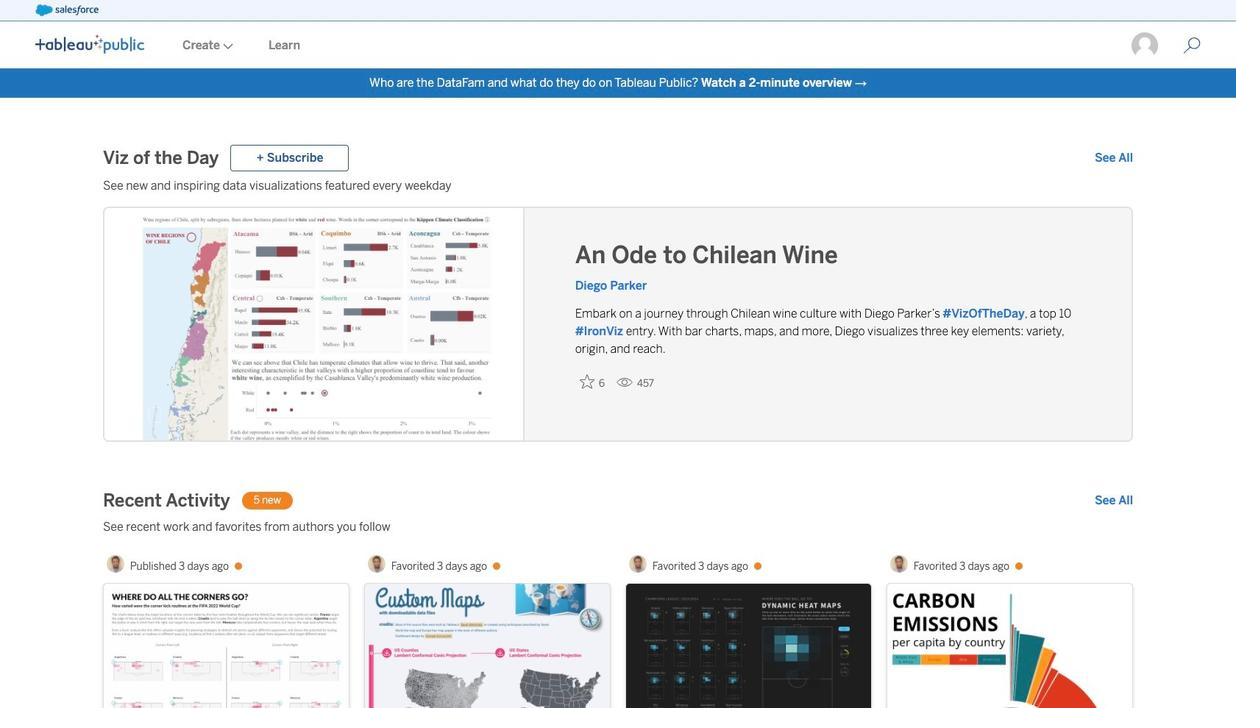 Task type: describe. For each thing, give the bounding box(es) containing it.
gary.orlando image
[[1131, 31, 1160, 60]]

Add Favorite button
[[575, 370, 611, 395]]

ben norland image
[[368, 556, 386, 574]]

salesforce logo image
[[35, 4, 99, 16]]

add favorite image
[[580, 375, 595, 389]]

tableau public viz of the day image
[[105, 208, 525, 444]]

4 workbook thumbnail image from the left
[[888, 585, 1133, 709]]

ben norland image for third the workbook thumbnail from left
[[629, 556, 647, 574]]

see all viz of the day element
[[1095, 149, 1134, 167]]

ben norland image for fourth the workbook thumbnail from left
[[891, 556, 908, 574]]

create image
[[220, 43, 233, 49]]

see all recent activity element
[[1095, 493, 1134, 510]]

go to search image
[[1166, 37, 1219, 54]]

3 workbook thumbnail image from the left
[[627, 585, 872, 709]]

logo image
[[35, 35, 144, 54]]

viz of the day heading
[[103, 147, 219, 170]]



Task type: vqa. For each thing, say whether or not it's contained in the screenshot.
dialog
no



Task type: locate. For each thing, give the bounding box(es) containing it.
1 workbook thumbnail image from the left
[[104, 585, 349, 709]]

ben norland image
[[107, 556, 124, 574], [629, 556, 647, 574], [891, 556, 908, 574]]

1 ben norland image from the left
[[107, 556, 124, 574]]

workbook thumbnail image
[[104, 585, 349, 709], [365, 585, 610, 709], [627, 585, 872, 709], [888, 585, 1133, 709]]

see new and inspiring data visualizations featured every weekday element
[[103, 177, 1134, 195]]

2 ben norland image from the left
[[629, 556, 647, 574]]

1 horizontal spatial ben norland image
[[629, 556, 647, 574]]

2 horizontal spatial ben norland image
[[891, 556, 908, 574]]

3 ben norland image from the left
[[891, 556, 908, 574]]

see recent work and favorites from authors you follow element
[[103, 519, 1134, 537]]

ben norland image for fourth the workbook thumbnail from the right
[[107, 556, 124, 574]]

2 workbook thumbnail image from the left
[[365, 585, 610, 709]]

recent activity heading
[[103, 490, 230, 513]]

0 horizontal spatial ben norland image
[[107, 556, 124, 574]]



